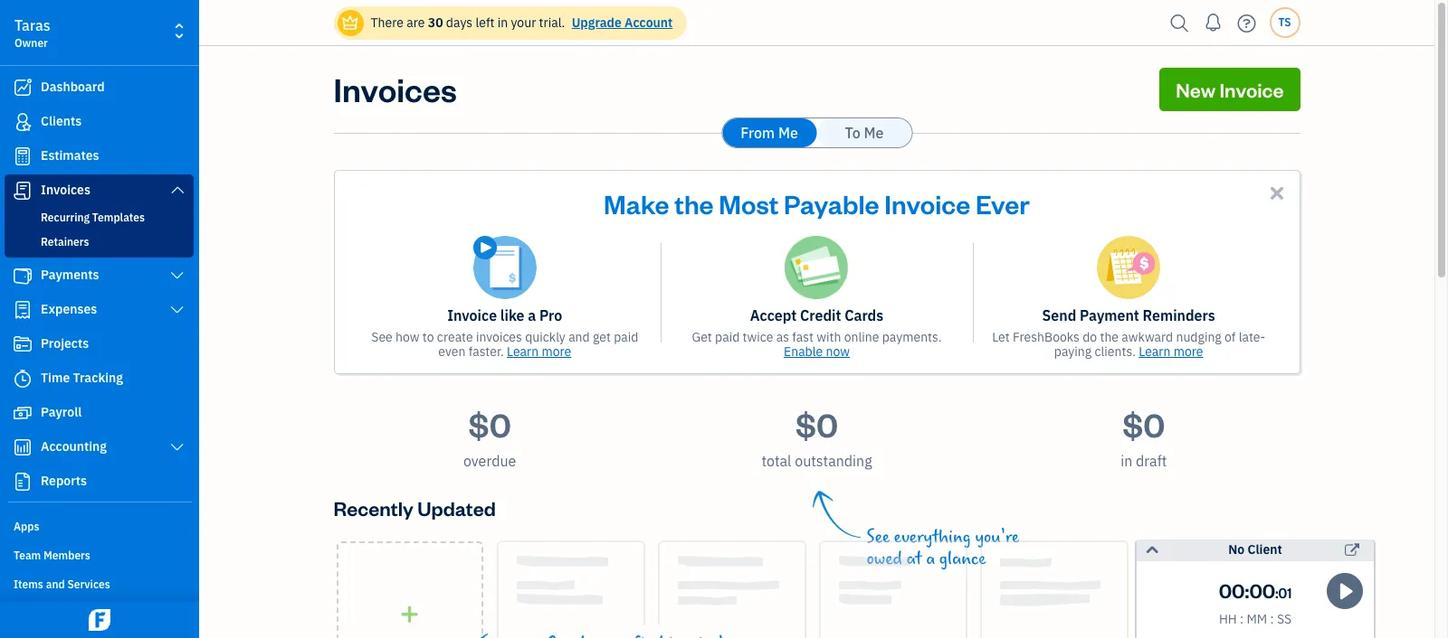Task type: locate. For each thing, give the bounding box(es) containing it.
1 chevron large down image from the top
[[169, 183, 186, 197]]

items
[[14, 578, 43, 592]]

see inside see everything you're owed at a glance
[[867, 528, 890, 548]]

now
[[826, 344, 850, 360]]

2 learn more from the left
[[1139, 344, 1203, 360]]

1 more from the left
[[542, 344, 571, 360]]

chevron large down image inside payments link
[[169, 269, 186, 283]]

more
[[542, 344, 571, 360], [1174, 344, 1203, 360]]

fast
[[792, 329, 814, 346]]

payroll
[[41, 405, 82, 421]]

with
[[817, 329, 841, 346]]

reports link
[[5, 466, 194, 499]]

1 horizontal spatial a
[[926, 549, 935, 570]]

chevron large down image inside accounting link
[[169, 441, 186, 455]]

to me
[[845, 124, 884, 142]]

ever
[[976, 186, 1030, 221]]

crown image
[[341, 13, 360, 32]]

0 vertical spatial see
[[371, 329, 393, 346]]

invoices down the there
[[334, 68, 457, 110]]

payable
[[784, 186, 879, 221]]

2 paid from the left
[[715, 329, 740, 346]]

0 horizontal spatial paid
[[614, 329, 638, 346]]

paid
[[614, 329, 638, 346], [715, 329, 740, 346]]

resume timer image
[[1333, 581, 1358, 603]]

$0 for $0 in draft
[[1123, 404, 1165, 446]]

invoices inside main element
[[41, 182, 90, 198]]

make the most payable invoice ever
[[604, 186, 1030, 221]]

0 vertical spatial the
[[675, 186, 714, 221]]

late-
[[1239, 329, 1265, 346]]

1 horizontal spatial learn
[[1139, 344, 1171, 360]]

1 horizontal spatial invoices
[[334, 68, 457, 110]]

invoice left ever on the top of page
[[885, 186, 970, 221]]

0 horizontal spatial 00
[[1219, 578, 1245, 604]]

glance
[[939, 549, 986, 570]]

1 horizontal spatial and
[[569, 329, 590, 346]]

plus image
[[399, 606, 420, 624]]

3 chevron large down image from the top
[[169, 303, 186, 318]]

templates
[[92, 211, 145, 224]]

1 horizontal spatial 00
[[1249, 578, 1276, 604]]

like
[[500, 307, 525, 325]]

a right at
[[926, 549, 935, 570]]

see
[[371, 329, 393, 346], [867, 528, 890, 548]]

chevron large down image up reports "link"
[[169, 441, 186, 455]]

notifications image
[[1199, 5, 1228, 41]]

and right the items
[[46, 578, 65, 592]]

services
[[67, 578, 110, 592]]

0 horizontal spatial invoices
[[41, 182, 90, 198]]

$0 total outstanding
[[762, 404, 872, 471]]

00 up hh
[[1219, 578, 1245, 604]]

payment image
[[12, 267, 33, 285]]

1 vertical spatial a
[[926, 549, 935, 570]]

2 $0 from the left
[[795, 404, 838, 446]]

in right 'left'
[[498, 14, 508, 31]]

mm
[[1247, 612, 1267, 628]]

from
[[741, 124, 775, 142]]

$0 up overdue
[[468, 404, 511, 446]]

paid inside see how to create invoices quickly and get paid even faster.
[[614, 329, 638, 346]]

in
[[498, 14, 508, 31], [1121, 453, 1133, 471]]

$0 inside $0 overdue
[[468, 404, 511, 446]]

taras
[[14, 16, 50, 34]]

learn more down pro
[[507, 344, 571, 360]]

0 vertical spatial a
[[528, 307, 536, 325]]

invoices up recurring
[[41, 182, 90, 198]]

recurring templates
[[41, 211, 145, 224]]

1 horizontal spatial $0
[[795, 404, 838, 446]]

$0 overdue
[[463, 404, 516, 471]]

time tracking
[[41, 370, 123, 386]]

2 chevron large down image from the top
[[169, 269, 186, 283]]

0 horizontal spatial and
[[46, 578, 65, 592]]

$0 for $0 overdue
[[468, 404, 511, 446]]

enable
[[784, 344, 823, 360]]

0 horizontal spatial $0
[[468, 404, 511, 446]]

team
[[14, 549, 41, 563]]

: up ss
[[1276, 586, 1278, 603]]

$0 up draft
[[1123, 404, 1165, 446]]

clients
[[41, 113, 82, 129]]

awkward
[[1122, 329, 1173, 346]]

in inside $0 in draft
[[1121, 453, 1133, 471]]

from me link
[[722, 119, 816, 148]]

4 chevron large down image from the top
[[169, 441, 186, 455]]

1 paid from the left
[[614, 329, 638, 346]]

3 $0 from the left
[[1123, 404, 1165, 446]]

new invoice link
[[1160, 68, 1300, 111]]

members
[[44, 549, 90, 563]]

expense image
[[12, 301, 33, 319]]

open in new window image
[[1345, 540, 1359, 562]]

2 horizontal spatial $0
[[1123, 404, 1165, 446]]

accept credit cards image
[[785, 236, 849, 300]]

hh
[[1219, 612, 1237, 628]]

1 vertical spatial invoices
[[41, 182, 90, 198]]

at
[[906, 549, 922, 570]]

0 horizontal spatial more
[[542, 344, 571, 360]]

payment
[[1080, 307, 1139, 325]]

1 00 from the left
[[1219, 578, 1245, 604]]

0 vertical spatial and
[[569, 329, 590, 346]]

more down pro
[[542, 344, 571, 360]]

the left most on the top of the page
[[675, 186, 714, 221]]

team members link
[[5, 542, 194, 569]]

1 learn more from the left
[[507, 344, 571, 360]]

$0 inside $0 total outstanding
[[795, 404, 838, 446]]

: left ss
[[1270, 612, 1274, 628]]

paid inside accept credit cards get paid twice as fast with online payments. enable now
[[715, 329, 740, 346]]

1 vertical spatial see
[[867, 528, 890, 548]]

owner
[[14, 36, 48, 50]]

in left draft
[[1121, 453, 1133, 471]]

see left the 'how'
[[371, 329, 393, 346]]

chevron large down image inside invoices link
[[169, 183, 186, 197]]

2 vertical spatial invoice
[[447, 307, 497, 325]]

0 horizontal spatial in
[[498, 14, 508, 31]]

see up 'owed'
[[867, 528, 890, 548]]

$0 for $0 total outstanding
[[795, 404, 838, 446]]

timer image
[[12, 370, 33, 388]]

0 vertical spatial in
[[498, 14, 508, 31]]

$0 inside $0 in draft
[[1123, 404, 1165, 446]]

0 horizontal spatial learn more
[[507, 344, 571, 360]]

01
[[1278, 586, 1292, 603]]

1 horizontal spatial me
[[864, 124, 884, 142]]

1 $0 from the left
[[468, 404, 511, 446]]

client image
[[12, 113, 33, 131]]

nudging
[[1176, 329, 1222, 346]]

2 more from the left
[[1174, 344, 1203, 360]]

most
[[719, 186, 779, 221]]

a left pro
[[528, 307, 536, 325]]

1 horizontal spatial more
[[1174, 344, 1203, 360]]

: up mm
[[1245, 578, 1249, 604]]

and inside see how to create invoices quickly and get paid even faster.
[[569, 329, 590, 346]]

$0
[[468, 404, 511, 446], [795, 404, 838, 446], [1123, 404, 1165, 446]]

chevron large down image up 'projects' link
[[169, 303, 186, 318]]

chevron large down image for expenses
[[169, 303, 186, 318]]

0 horizontal spatial invoice
[[447, 307, 497, 325]]

1 me from the left
[[778, 124, 798, 142]]

close image
[[1267, 183, 1287, 204]]

money image
[[12, 405, 33, 423]]

learn right clients.
[[1139, 344, 1171, 360]]

chevron large down image for accounting
[[169, 441, 186, 455]]

taras owner
[[14, 16, 50, 50]]

the right do
[[1100, 329, 1119, 346]]

00 left the 01
[[1249, 578, 1276, 604]]

to me link
[[817, 119, 911, 148]]

me right the from
[[778, 124, 798, 142]]

owed
[[867, 549, 902, 570]]

learn right "faster."
[[507, 344, 539, 360]]

1 horizontal spatial paid
[[715, 329, 740, 346]]

chevron large down image inside expenses link
[[169, 303, 186, 318]]

invoice right new
[[1219, 77, 1284, 102]]

0 horizontal spatial learn
[[507, 344, 539, 360]]

send payment reminders
[[1042, 307, 1215, 325]]

2 me from the left
[[864, 124, 884, 142]]

chevron large down image for invoices
[[169, 183, 186, 197]]

expenses link
[[5, 294, 194, 327]]

1 learn from the left
[[507, 344, 539, 360]]

1 vertical spatial in
[[1121, 453, 1133, 471]]

cards
[[845, 307, 884, 325]]

0 horizontal spatial me
[[778, 124, 798, 142]]

me
[[778, 124, 798, 142], [864, 124, 884, 142]]

your
[[511, 14, 536, 31]]

retainers link
[[8, 232, 190, 253]]

let freshbooks do the awkward nudging of late- paying clients.
[[992, 329, 1265, 360]]

1 vertical spatial and
[[46, 578, 65, 592]]

learn more down reminders
[[1139, 344, 1203, 360]]

see everything you're owed at a glance
[[867, 528, 1019, 570]]

me for to me
[[864, 124, 884, 142]]

0 horizontal spatial the
[[675, 186, 714, 221]]

see for see everything you're owed at a glance
[[867, 528, 890, 548]]

1 horizontal spatial learn more
[[1139, 344, 1203, 360]]

ts
[[1278, 15, 1291, 29]]

freshbooks image
[[85, 610, 114, 632]]

paid right the get
[[614, 329, 638, 346]]

1 horizontal spatial the
[[1100, 329, 1119, 346]]

new invoice
[[1176, 77, 1284, 102]]

0 horizontal spatial see
[[371, 329, 393, 346]]

1 horizontal spatial invoice
[[885, 186, 970, 221]]

1 vertical spatial the
[[1100, 329, 1119, 346]]

and
[[569, 329, 590, 346], [46, 578, 65, 592]]

a inside see everything you're owed at a glance
[[926, 549, 935, 570]]

estimate image
[[12, 148, 33, 166]]

1 horizontal spatial see
[[867, 528, 890, 548]]

0 vertical spatial invoice
[[1219, 77, 1284, 102]]

project image
[[12, 336, 33, 354]]

chevron large down image
[[169, 183, 186, 197], [169, 269, 186, 283], [169, 303, 186, 318], [169, 441, 186, 455]]

the inside let freshbooks do the awkward nudging of late- paying clients.
[[1100, 329, 1119, 346]]

me right to
[[864, 124, 884, 142]]

:
[[1245, 578, 1249, 604], [1276, 586, 1278, 603], [1240, 612, 1244, 628], [1270, 612, 1274, 628]]

more down reminders
[[1174, 344, 1203, 360]]

2 learn from the left
[[1139, 344, 1171, 360]]

$0 up outstanding
[[795, 404, 838, 446]]

chevron large down image up 'recurring templates' link
[[169, 183, 186, 197]]

see inside see how to create invoices quickly and get paid even faster.
[[371, 329, 393, 346]]

invoice up the create
[[447, 307, 497, 325]]

invoices
[[334, 68, 457, 110], [41, 182, 90, 198]]

chevron large down image down the retainers link
[[169, 269, 186, 283]]

and inside main element
[[46, 578, 65, 592]]

expenses
[[41, 301, 97, 318]]

get
[[593, 329, 611, 346]]

invoice like a pro
[[447, 307, 562, 325]]

0 horizontal spatial a
[[528, 307, 536, 325]]

and left the get
[[569, 329, 590, 346]]

paid right get
[[715, 329, 740, 346]]

1 horizontal spatial in
[[1121, 453, 1133, 471]]



Task type: describe. For each thing, give the bounding box(es) containing it.
recently updated
[[334, 496, 496, 521]]

tracking
[[73, 370, 123, 386]]

upgrade account link
[[568, 14, 673, 31]]

invoice image
[[12, 182, 33, 200]]

payroll link
[[5, 397, 194, 430]]

reminders
[[1143, 307, 1215, 325]]

items and services
[[14, 578, 110, 592]]

team members
[[14, 549, 90, 563]]

: right hh
[[1240, 612, 1244, 628]]

main element
[[0, 0, 258, 639]]

ts button
[[1269, 7, 1300, 38]]

total
[[762, 453, 791, 471]]

go to help image
[[1232, 10, 1261, 37]]

invoice like a pro image
[[473, 236, 537, 300]]

are
[[407, 14, 425, 31]]

recurring
[[41, 211, 90, 224]]

projects link
[[5, 329, 194, 361]]

see how to create invoices quickly and get paid even faster.
[[371, 329, 638, 360]]

accounting link
[[5, 432, 194, 464]]

payments link
[[5, 260, 194, 292]]

learn more for reminders
[[1139, 344, 1203, 360]]

more for send payment reminders
[[1174, 344, 1203, 360]]

send payment reminders image
[[1097, 236, 1160, 300]]

report image
[[12, 473, 33, 491]]

accounting
[[41, 439, 107, 455]]

to
[[423, 329, 434, 346]]

of
[[1225, 329, 1236, 346]]

chart image
[[12, 439, 33, 457]]

create
[[437, 329, 473, 346]]

ss
[[1277, 612, 1292, 628]]

time tracking link
[[5, 363, 194, 396]]

there are 30 days left in your trial. upgrade account
[[371, 14, 673, 31]]

you're
[[975, 528, 1019, 548]]

estimates
[[41, 148, 99, 164]]

apps
[[14, 520, 39, 534]]

dashboard image
[[12, 79, 33, 97]]

there
[[371, 14, 404, 31]]

overdue
[[463, 453, 516, 471]]

send
[[1042, 307, 1076, 325]]

make
[[604, 186, 669, 221]]

1 vertical spatial invoice
[[885, 186, 970, 221]]

retainers
[[41, 235, 89, 249]]

30
[[428, 14, 443, 31]]

time
[[41, 370, 70, 386]]

me for from me
[[778, 124, 798, 142]]

days
[[446, 14, 473, 31]]

payments.
[[882, 329, 942, 346]]

00 : 00 : 01 hh : mm : ss
[[1219, 578, 1292, 628]]

even
[[438, 344, 466, 360]]

credit
[[800, 307, 841, 325]]

how
[[396, 329, 420, 346]]

accept credit cards get paid twice as fast with online payments. enable now
[[692, 307, 942, 360]]

items and services link
[[5, 571, 194, 598]]

estimates link
[[5, 140, 194, 173]]

chevron large down image for payments
[[169, 269, 186, 283]]

client
[[1248, 542, 1282, 558]]

search image
[[1165, 10, 1194, 37]]

reports
[[41, 473, 87, 490]]

get
[[692, 329, 712, 346]]

invoices
[[476, 329, 522, 346]]

2 horizontal spatial invoice
[[1219, 77, 1284, 102]]

0 vertical spatial invoices
[[334, 68, 457, 110]]

draft
[[1136, 453, 1167, 471]]

more for invoice like a pro
[[542, 344, 571, 360]]

everything
[[894, 528, 971, 548]]

no
[[1228, 542, 1245, 558]]

let
[[992, 329, 1010, 346]]

$0 in draft
[[1121, 404, 1167, 471]]

as
[[776, 329, 789, 346]]

accept
[[750, 307, 797, 325]]

clients link
[[5, 106, 194, 138]]

recently
[[334, 496, 413, 521]]

dashboard
[[41, 79, 105, 95]]

recurring templates link
[[8, 207, 190, 229]]

outstanding
[[795, 453, 872, 471]]

upgrade
[[572, 14, 622, 31]]

paying
[[1054, 344, 1092, 360]]

learn for reminders
[[1139, 344, 1171, 360]]

expand timer details image
[[1144, 540, 1161, 562]]

see for see how to create invoices quickly and get paid even faster.
[[371, 329, 393, 346]]

projects
[[41, 336, 89, 352]]

payments
[[41, 267, 99, 283]]

do
[[1083, 329, 1097, 346]]

learn more for a
[[507, 344, 571, 360]]

freshbooks
[[1013, 329, 1080, 346]]

updated
[[417, 496, 496, 521]]

left
[[476, 14, 495, 31]]

pro
[[539, 307, 562, 325]]

twice
[[743, 329, 773, 346]]

clients.
[[1095, 344, 1136, 360]]

dashboard link
[[5, 72, 194, 104]]

2 00 from the left
[[1249, 578, 1276, 604]]

learn for a
[[507, 344, 539, 360]]

account
[[625, 14, 673, 31]]

to
[[845, 124, 861, 142]]

no client
[[1228, 542, 1282, 558]]



Task type: vqa. For each thing, say whether or not it's contained in the screenshot.
the topmost Invoices
yes



